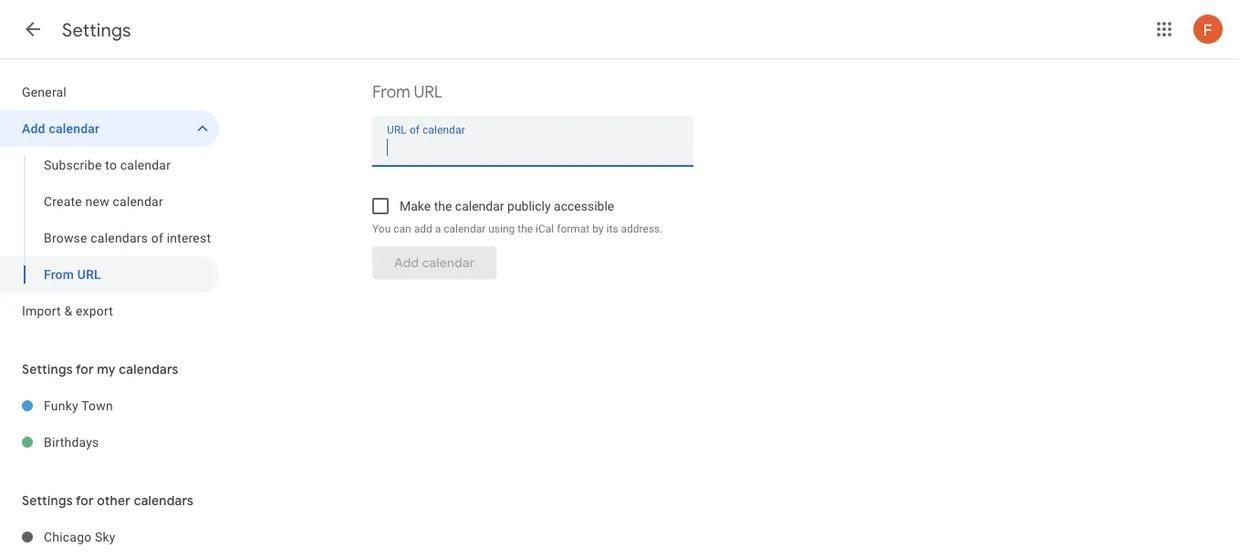 Task type: vqa. For each thing, say whether or not it's contained in the screenshot.
Orlando
no



Task type: describe. For each thing, give the bounding box(es) containing it.
birthdays link
[[44, 424, 219, 461]]

go back image
[[22, 18, 44, 40]]

calendar for create new calendar
[[113, 194, 163, 209]]

calendar for subscribe to calendar
[[120, 157, 171, 172]]

town
[[81, 398, 113, 413]]

interest
[[167, 230, 211, 246]]

settings for other calendars
[[22, 493, 194, 509]]

calendar for make the calendar publicly accessible
[[455, 199, 504, 214]]

chicago sky tree item
[[0, 519, 219, 556]]

you
[[372, 223, 391, 235]]

general
[[22, 84, 67, 99]]

calendars for other
[[134, 493, 194, 509]]

browse
[[44, 230, 87, 246]]

subscribe
[[44, 157, 102, 172]]

subscribe to calendar
[[44, 157, 171, 172]]

other
[[97, 493, 131, 509]]

browse calendars of interest
[[44, 230, 211, 246]]

0 horizontal spatial from url
[[44, 267, 101, 282]]

settings for settings for my calendars
[[22, 361, 73, 378]]

make the calendar publicly accessible
[[400, 199, 614, 214]]

my
[[97, 361, 116, 378]]

birthdays tree item
[[0, 424, 219, 461]]

settings for my calendars
[[22, 361, 179, 378]]

import
[[22, 303, 61, 319]]

calendar right a
[[444, 223, 486, 235]]

funky
[[44, 398, 78, 413]]

create
[[44, 194, 82, 209]]

a
[[435, 223, 441, 235]]

export
[[76, 303, 113, 319]]

accessible
[[554, 199, 614, 214]]

0 vertical spatial url
[[414, 82, 443, 103]]

1 vertical spatial from
[[44, 267, 74, 282]]

for for other
[[76, 493, 94, 509]]

&
[[64, 303, 72, 319]]

group containing subscribe to calendar
[[0, 147, 219, 293]]

0 vertical spatial from url
[[372, 82, 443, 103]]

add
[[414, 223, 432, 235]]

1 horizontal spatial the
[[518, 223, 533, 235]]

its
[[607, 223, 618, 235]]

import & export
[[22, 303, 113, 319]]



Task type: locate. For each thing, give the bounding box(es) containing it.
publicly
[[507, 199, 551, 214]]

1 vertical spatial for
[[76, 493, 94, 509]]

for for my
[[76, 361, 94, 378]]

settings for settings
[[62, 18, 131, 42]]

from url
[[372, 82, 443, 103], [44, 267, 101, 282]]

of
[[151, 230, 163, 246]]

address.
[[621, 223, 663, 235]]

settings up chicago
[[22, 493, 73, 509]]

tree
[[0, 74, 219, 329]]

by
[[593, 223, 604, 235]]

1 horizontal spatial from url
[[372, 82, 443, 103]]

calendar up browse calendars of interest
[[113, 194, 163, 209]]

1 horizontal spatial url
[[414, 82, 443, 103]]

to
[[105, 157, 117, 172]]

1 horizontal spatial from
[[372, 82, 410, 103]]

1 vertical spatial from url
[[44, 267, 101, 282]]

new
[[85, 194, 109, 209]]

0 horizontal spatial from
[[44, 267, 74, 282]]

settings right the go back icon
[[62, 18, 131, 42]]

for left other
[[76, 493, 94, 509]]

1 vertical spatial settings
[[22, 361, 73, 378]]

chicago sky
[[44, 530, 116, 545]]

0 vertical spatial settings
[[62, 18, 131, 42]]

sky
[[95, 530, 116, 545]]

the left ical
[[518, 223, 533, 235]]

you can add a calendar using the ical format by its address.
[[372, 223, 663, 235]]

settings for settings for other calendars
[[22, 493, 73, 509]]

1 vertical spatial url
[[77, 267, 101, 282]]

calendars
[[91, 230, 148, 246], [119, 361, 179, 378], [134, 493, 194, 509]]

calendar up using
[[455, 199, 504, 214]]

from
[[372, 82, 410, 103], [44, 267, 74, 282]]

2 vertical spatial calendars
[[134, 493, 194, 509]]

calendars up chicago sky link
[[134, 493, 194, 509]]

url
[[414, 82, 443, 103], [77, 267, 101, 282]]

funky town
[[44, 398, 113, 413]]

add calendar tree item
[[0, 110, 219, 147]]

1 vertical spatial calendars
[[119, 361, 179, 378]]

can
[[394, 223, 411, 235]]

settings heading
[[62, 18, 131, 42]]

chicago sky link
[[44, 519, 219, 556]]

calendar up subscribe
[[49, 121, 100, 136]]

funky town tree item
[[0, 388, 219, 424]]

birthdays
[[44, 435, 99, 450]]

calendar inside tree item
[[49, 121, 100, 136]]

1 for from the top
[[76, 361, 94, 378]]

0 vertical spatial calendars
[[91, 230, 148, 246]]

0 vertical spatial the
[[434, 199, 452, 214]]

group
[[0, 147, 219, 293]]

chicago
[[44, 530, 92, 545]]

calendars for my
[[119, 361, 179, 378]]

0 horizontal spatial the
[[434, 199, 452, 214]]

ical
[[536, 223, 554, 235]]

0 vertical spatial from
[[372, 82, 410, 103]]

settings up funky
[[22, 361, 73, 378]]

calendar right the to
[[120, 157, 171, 172]]

settings
[[62, 18, 131, 42], [22, 361, 73, 378], [22, 493, 73, 509]]

tree containing general
[[0, 74, 219, 329]]

the up a
[[434, 199, 452, 214]]

None text field
[[387, 135, 679, 160]]

format
[[557, 223, 590, 235]]

for
[[76, 361, 94, 378], [76, 493, 94, 509]]

the
[[434, 199, 452, 214], [518, 223, 533, 235]]

using
[[488, 223, 515, 235]]

2 vertical spatial settings
[[22, 493, 73, 509]]

settings for my calendars tree
[[0, 388, 219, 461]]

make
[[400, 199, 431, 214]]

1 vertical spatial the
[[518, 223, 533, 235]]

for left my
[[76, 361, 94, 378]]

calendar
[[49, 121, 100, 136], [120, 157, 171, 172], [113, 194, 163, 209], [455, 199, 504, 214], [444, 223, 486, 235]]

add calendar
[[22, 121, 100, 136]]

calendars right my
[[119, 361, 179, 378]]

calendars left of
[[91, 230, 148, 246]]

2 for from the top
[[76, 493, 94, 509]]

create new calendar
[[44, 194, 163, 209]]

add
[[22, 121, 45, 136]]

0 horizontal spatial url
[[77, 267, 101, 282]]

0 vertical spatial for
[[76, 361, 94, 378]]



